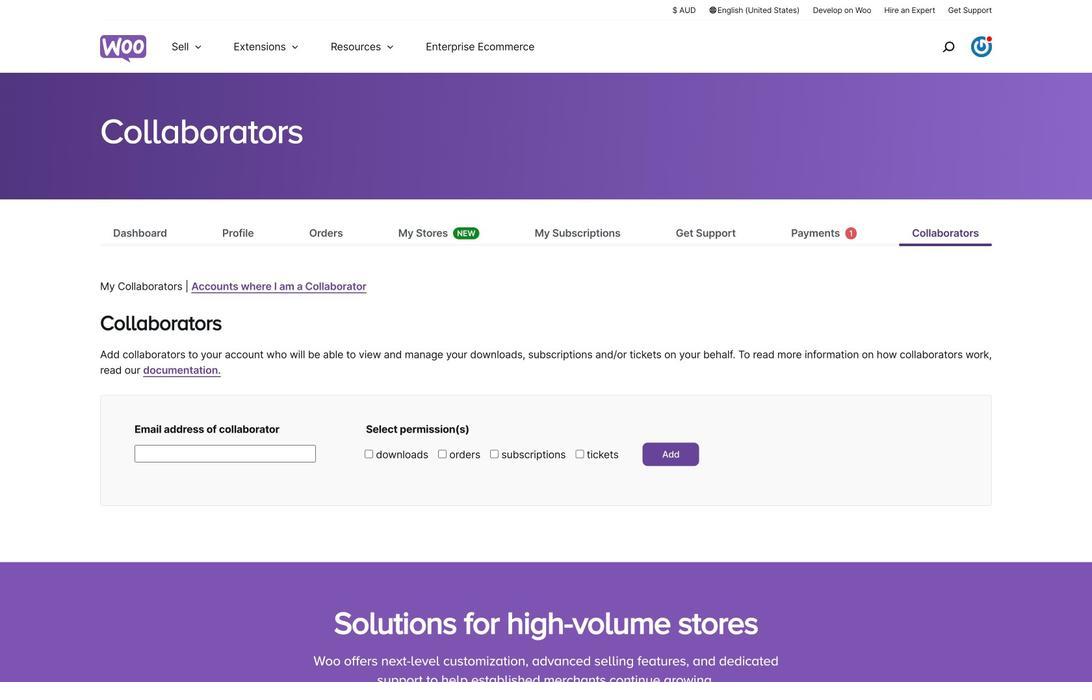 Task type: vqa. For each thing, say whether or not it's contained in the screenshot.
topmost with
no



Task type: describe. For each thing, give the bounding box(es) containing it.
search image
[[938, 36, 959, 57]]

open account menu image
[[971, 36, 992, 57]]



Task type: locate. For each thing, give the bounding box(es) containing it.
service navigation menu element
[[915, 26, 992, 68]]

None checkbox
[[438, 450, 447, 459]]

None checkbox
[[365, 450, 373, 459], [490, 450, 499, 459], [576, 450, 584, 459], [365, 450, 373, 459], [490, 450, 499, 459], [576, 450, 584, 459]]



